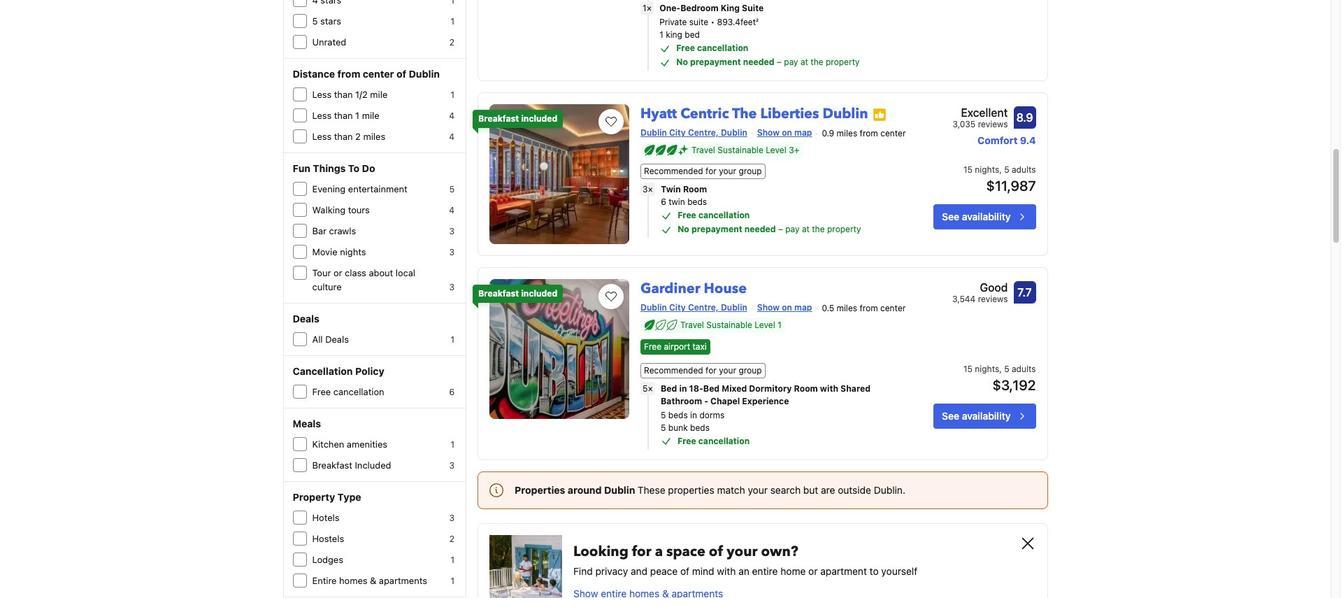 Task type: vqa. For each thing, say whether or not it's contained in the screenshot.


Task type: describe. For each thing, give the bounding box(es) containing it.
looking for a space of your own? image
[[490, 535, 562, 598]]

no for room
[[678, 224, 690, 235]]

entire
[[752, 565, 778, 577]]

1 horizontal spatial of
[[681, 565, 690, 577]]

0 horizontal spatial room
[[683, 184, 707, 195]]

less than 1 mile
[[312, 110, 380, 121]]

space
[[667, 542, 706, 561]]

center for travel sustainable level 3+
[[881, 128, 906, 139]]

mind
[[692, 565, 715, 577]]

bunk
[[669, 422, 688, 433]]

× for $11,987
[[648, 184, 653, 195]]

properties around dublin these properties match your search but are outside dublin.
[[515, 484, 906, 496]]

than for 1/2
[[334, 89, 353, 100]]

5 ×
[[643, 383, 653, 394]]

show for 1
[[757, 303, 780, 313]]

gardiner house image
[[490, 279, 630, 419]]

see availability for $11,987
[[942, 211, 1011, 223]]

properties
[[515, 484, 565, 496]]

the for one-bedroom king suite
[[811, 57, 824, 67]]

about
[[369, 267, 393, 278]]

class
[[345, 267, 366, 278]]

nights for $3,192
[[975, 363, 1000, 374]]

see for $11,987
[[942, 211, 960, 223]]

2 vertical spatial breakfast
[[312, 460, 352, 471]]

2 for hotels
[[450, 534, 455, 544]]

kitchen amenities
[[312, 439, 388, 450]]

15 for $11,987
[[964, 165, 973, 175]]

less than 1/2 mile
[[312, 89, 388, 100]]

airport
[[664, 341, 690, 352]]

from for travel sustainable level 3+
[[860, 128, 878, 139]]

around
[[568, 484, 602, 496]]

looking
[[574, 542, 629, 561]]

on for 3+
[[782, 128, 792, 138]]

good element
[[953, 279, 1008, 296]]

× for $3,192
[[648, 383, 653, 394]]

1/2
[[355, 89, 368, 100]]

less for less than 1 mile
[[312, 110, 332, 121]]

do
[[362, 162, 375, 174]]

0 vertical spatial center
[[363, 68, 394, 80]]

this property is part of our preferred partner program. it's committed to providing excellent service and good value. it'll pay us a higher commission if you make a booking. image
[[873, 108, 887, 122]]

2 vertical spatial beds
[[690, 422, 710, 433]]

distance
[[293, 68, 335, 80]]

free cancellation for 1 ×
[[677, 43, 749, 53]]

1 vertical spatial beds
[[669, 410, 688, 420]]

tour or class about local culture
[[312, 267, 416, 292]]

outside
[[838, 484, 872, 496]]

city for travel sustainable level 1
[[669, 303, 686, 313]]

match
[[717, 484, 745, 496]]

yourself
[[882, 565, 918, 577]]

miles for travel sustainable level 3+
[[837, 128, 858, 139]]

properties
[[668, 484, 715, 496]]

bed in 18-bed mixed dormitory room with shared bathroom - chapel experience link
[[661, 382, 886, 408]]

miles for travel sustainable level 1
[[837, 303, 858, 314]]

3 for included
[[449, 460, 455, 471]]

homes
[[339, 575, 368, 586]]

3 for crawls
[[449, 226, 455, 236]]

bed in 18-bed mixed dormitory room with shared bathroom - chapel experience
[[661, 383, 871, 406]]

group for $3,192
[[739, 365, 762, 375]]

twin
[[669, 197, 685, 207]]

walking tours
[[312, 204, 370, 215]]

6 twin beds
[[661, 197, 707, 207]]

these
[[638, 484, 666, 496]]

no prepayment needed – pay at the property for twin room
[[678, 224, 861, 235]]

in inside 5 beds in dorms 5 bunk beds
[[690, 410, 697, 420]]

the
[[732, 105, 757, 123]]

to
[[870, 565, 879, 577]]

2 for 5 stars
[[450, 37, 455, 48]]

suite
[[742, 3, 764, 14]]

hyatt centric the liberties dublin
[[641, 105, 868, 123]]

miles up do
[[363, 131, 386, 142]]

breakfast included for travel sustainable level 3+
[[478, 114, 558, 124]]

prepayment for room
[[692, 224, 743, 235]]

evening
[[312, 183, 346, 194]]

cancellation policy
[[293, 365, 385, 377]]

3,035
[[953, 119, 976, 130]]

0.9 miles from center
[[822, 128, 906, 139]]

1 vertical spatial deals
[[325, 334, 349, 345]]

the for twin room
[[812, 224, 825, 235]]

included for travel sustainable level 1
[[521, 289, 558, 299]]

tours
[[348, 204, 370, 215]]

4 for fun things to do
[[449, 205, 455, 215]]

$3,192
[[993, 377, 1036, 393]]

3 ×
[[643, 184, 653, 195]]

dublin.
[[874, 484, 906, 496]]

recommended for your group for $3,192
[[644, 365, 762, 375]]

$11,987
[[987, 178, 1036, 194]]

1 vertical spatial 2
[[355, 131, 361, 142]]

excellent 3,035 reviews
[[953, 107, 1008, 130]]

1 bed from the left
[[661, 383, 677, 394]]

excellent
[[961, 107, 1008, 119]]

than for 1
[[334, 110, 353, 121]]

type
[[338, 491, 361, 503]]

5 inside 15 nights , 5 adults $11,987
[[1005, 165, 1010, 175]]

kitchen
[[312, 439, 344, 450]]

show for 3+
[[757, 128, 780, 138]]

are
[[821, 484, 836, 496]]

dublin city centre, dublin for travel sustainable level 1
[[641, 303, 748, 313]]

search
[[771, 484, 801, 496]]

local
[[396, 267, 416, 278]]

gardiner house link
[[641, 274, 747, 298]]

free for twin
[[678, 210, 697, 221]]

adults for $11,987
[[1012, 165, 1036, 175]]

excellent element
[[953, 105, 1008, 121]]

1 vertical spatial of
[[709, 542, 723, 561]]

bar crawls
[[312, 225, 356, 236]]

no prepayment needed – pay at the property for one-bedroom king suite
[[677, 57, 860, 67]]

5 inside 15 nights , 5 adults $3,192
[[1005, 363, 1010, 374]]

hyatt centric the liberties dublin image
[[490, 105, 630, 244]]

free down cancellation
[[312, 386, 331, 397]]

private
[[660, 17, 687, 28]]

mixed
[[722, 383, 747, 394]]

bed
[[685, 30, 700, 40]]

amenities
[[347, 439, 388, 450]]

breakfast included
[[312, 460, 391, 471]]

level for 1
[[755, 320, 776, 330]]

this property is part of our preferred partner program. it's committed to providing excellent service and good value. it'll pay us a higher commission if you make a booking. image
[[873, 108, 887, 122]]

but
[[804, 484, 819, 496]]

free cancellation down cancellation policy
[[312, 386, 384, 397]]

meals
[[293, 418, 321, 429]]

travel sustainable level 1
[[681, 320, 782, 330]]

taxi
[[693, 341, 707, 352]]

center for travel sustainable level 1
[[881, 303, 906, 314]]

reviews for good
[[978, 294, 1008, 305]]

a
[[655, 542, 663, 561]]

apartment
[[821, 565, 867, 577]]

all
[[312, 334, 323, 345]]

entire homes & apartments
[[312, 575, 427, 586]]

fun
[[293, 162, 311, 174]]

and
[[631, 565, 648, 577]]

2 bed from the left
[[704, 383, 720, 394]]

1 inside private suite • 893.4feet² 1 king bed
[[660, 30, 664, 40]]

cancellation
[[293, 365, 353, 377]]

gardiner
[[641, 279, 701, 298]]

15 nights , 5 adults $3,192
[[964, 363, 1036, 393]]

experience
[[742, 396, 789, 406]]

with inside bed in 18-bed mixed dormitory room with shared bathroom - chapel experience
[[820, 383, 839, 394]]

at for one-bedroom king suite
[[801, 57, 809, 67]]

stars
[[320, 15, 341, 27]]

chapel
[[711, 396, 740, 406]]

no for bedroom
[[677, 57, 688, 67]]

adults for $3,192
[[1012, 363, 1036, 374]]

0 vertical spatial deals
[[293, 313, 320, 325]]

cancellation for 3 ×
[[699, 210, 750, 221]]

show on map for 1
[[757, 303, 812, 313]]

free airport taxi
[[644, 341, 707, 352]]

property type
[[293, 491, 361, 503]]



Task type: locate. For each thing, give the bounding box(es) containing it.
3 for nights
[[449, 247, 455, 257]]

0 vertical spatial see availability
[[942, 211, 1011, 223]]

0 vertical spatial recommended
[[644, 166, 703, 176]]

pay
[[784, 57, 799, 67], [786, 224, 800, 235]]

less up the less than 2 miles
[[312, 110, 332, 121]]

free for one-
[[677, 43, 695, 53]]

travel for travel sustainable level 1
[[681, 320, 704, 330]]

scored 7.7 element
[[1014, 282, 1036, 304]]

0 vertical spatial from
[[338, 68, 360, 80]]

your inside looking for a space of your own? find privacy and peace of mind with an entire home or apartment to yourself
[[727, 542, 758, 561]]

mile for less than 1/2 mile
[[370, 89, 388, 100]]

1 15 from the top
[[964, 165, 973, 175]]

travel up taxi
[[681, 320, 704, 330]]

mile for less than 1 mile
[[362, 110, 380, 121]]

0 vertical spatial level
[[766, 145, 787, 156]]

your down travel sustainable level 3+
[[719, 166, 737, 176]]

1 vertical spatial show on map
[[757, 303, 812, 313]]

, up $3,192
[[1000, 363, 1002, 374]]

tour
[[312, 267, 331, 278]]

level up dormitory in the bottom of the page
[[755, 320, 776, 330]]

show on map down liberties
[[757, 128, 812, 138]]

see for $3,192
[[942, 410, 960, 422]]

0 vertical spatial than
[[334, 89, 353, 100]]

see availability for $3,192
[[942, 410, 1011, 422]]

availability for $11,987
[[962, 211, 1011, 223]]

0 vertical spatial map
[[795, 128, 812, 138]]

0 vertical spatial see availability link
[[934, 204, 1036, 230]]

scored 8.9 element
[[1014, 107, 1036, 129]]

2 city from the top
[[669, 303, 686, 313]]

nights up $3,192
[[975, 363, 1000, 374]]

less down the less than 1 mile
[[312, 131, 332, 142]]

on up 3+
[[782, 128, 792, 138]]

0.9
[[822, 128, 835, 139]]

from down this property is part of our preferred partner program. it's committed to providing excellent service and good value. it'll pay us a higher commission if you make a booking. icon
[[860, 128, 878, 139]]

0 vertical spatial mile
[[370, 89, 388, 100]]

1 horizontal spatial or
[[809, 565, 818, 577]]

recommended up twin
[[644, 166, 703, 176]]

3 less from the top
[[312, 131, 332, 142]]

2 show from the top
[[757, 303, 780, 313]]

1 see from the top
[[942, 211, 960, 223]]

see availability down 15 nights , 5 adults $3,192 on the right
[[942, 410, 1011, 422]]

1 breakfast included from the top
[[478, 114, 558, 124]]

1 , from the top
[[1000, 165, 1002, 175]]

0 vertical spatial sustainable
[[718, 145, 764, 156]]

room right dormitory in the bottom of the page
[[794, 383, 818, 394]]

availability down 15 nights , 5 adults $3,192 on the right
[[962, 410, 1011, 422]]

3+
[[789, 145, 800, 156]]

recommended for your group up "18-" on the bottom of page
[[644, 365, 762, 375]]

0 vertical spatial room
[[683, 184, 707, 195]]

2 vertical spatial 4
[[449, 205, 455, 215]]

see availability link
[[934, 204, 1036, 230], [934, 403, 1036, 429]]

than for 2
[[334, 131, 353, 142]]

bed up -
[[704, 383, 720, 394]]

needed down twin room link
[[745, 224, 776, 235]]

1 vertical spatial adults
[[1012, 363, 1036, 374]]

breakfast included
[[478, 114, 558, 124], [478, 289, 558, 299]]

or inside tour or class about local culture
[[334, 267, 342, 278]]

0 vertical spatial recommended for your group
[[644, 166, 762, 176]]

distance from center of dublin
[[293, 68, 440, 80]]

1 city from the top
[[669, 128, 686, 138]]

1 centre, from the top
[[688, 128, 719, 138]]

nights up "$11,987"
[[975, 165, 1000, 175]]

miles right 0.5
[[837, 303, 858, 314]]

pay for twin room
[[786, 224, 800, 235]]

city down gardiner
[[669, 303, 686, 313]]

group up mixed
[[739, 365, 762, 375]]

the
[[811, 57, 824, 67], [812, 224, 825, 235]]

1 vertical spatial needed
[[745, 224, 776, 235]]

1 vertical spatial mile
[[362, 110, 380, 121]]

0 horizontal spatial 6
[[449, 387, 455, 397]]

1 vertical spatial prepayment
[[692, 224, 743, 235]]

property for twin room
[[827, 224, 861, 235]]

1 vertical spatial sustainable
[[707, 320, 753, 330]]

travel down centric
[[692, 145, 715, 156]]

1 on from the top
[[782, 128, 792, 138]]

show
[[757, 128, 780, 138], [757, 303, 780, 313]]

recommended for your group for $11,987
[[644, 166, 762, 176]]

breakfast included for travel sustainable level 1
[[478, 289, 558, 299]]

in up bathroom
[[680, 383, 687, 394]]

adults up "$11,987"
[[1012, 165, 1036, 175]]

less down distance
[[312, 89, 332, 100]]

0 vertical spatial 4
[[449, 111, 455, 121]]

2 map from the top
[[795, 303, 812, 313]]

find
[[574, 565, 593, 577]]

from up less than 1/2 mile
[[338, 68, 360, 80]]

no prepayment needed – pay at the property down twin room link
[[678, 224, 861, 235]]

availability
[[962, 211, 1011, 223], [962, 410, 1011, 422]]

from for travel sustainable level 1
[[860, 303, 878, 314]]

with left shared
[[820, 383, 839, 394]]

1 less from the top
[[312, 89, 332, 100]]

than left 1/2
[[334, 89, 353, 100]]

than up the less than 2 miles
[[334, 110, 353, 121]]

room up 6 twin beds
[[683, 184, 707, 195]]

map up 3+
[[795, 128, 812, 138]]

2 reviews from the top
[[978, 294, 1008, 305]]

reviews inside "good 3,544 reviews"
[[978, 294, 1008, 305]]

travel sustainable level 3+
[[692, 145, 800, 156]]

house
[[704, 279, 747, 298]]

nights up class
[[340, 246, 366, 257]]

free cancellation
[[677, 43, 749, 53], [678, 210, 750, 221], [312, 386, 384, 397], [678, 436, 750, 446]]

2 horizontal spatial of
[[709, 542, 723, 561]]

5 stars
[[312, 15, 341, 27]]

15 for $3,192
[[964, 363, 973, 374]]

home
[[781, 565, 806, 577]]

recommended down free airport taxi at bottom
[[644, 365, 703, 375]]

for left 'a'
[[632, 542, 652, 561]]

city down hyatt
[[669, 128, 686, 138]]

1 vertical spatial reviews
[[978, 294, 1008, 305]]

sustainable down the
[[718, 145, 764, 156]]

8.9
[[1017, 112, 1033, 124]]

less for less than 2 miles
[[312, 131, 332, 142]]

group for $11,987
[[739, 166, 762, 176]]

2 recommended from the top
[[644, 365, 703, 375]]

1 vertical spatial no prepayment needed – pay at the property
[[678, 224, 861, 235]]

an
[[739, 565, 750, 577]]

things
[[313, 162, 346, 174]]

in left dorms on the right bottom of the page
[[690, 410, 697, 420]]

2 vertical spatial ×
[[648, 383, 653, 394]]

hotels
[[312, 512, 340, 523]]

, for $3,192
[[1000, 363, 1002, 374]]

needed for twin room
[[745, 224, 776, 235]]

own?
[[761, 542, 799, 561]]

breakfast for travel sustainable level 1
[[478, 289, 519, 299]]

in inside bed in 18-bed mixed dormitory room with shared bathroom - chapel experience
[[680, 383, 687, 394]]

see availability link for $11,987
[[934, 204, 1036, 230]]

cancellation down dorms on the right bottom of the page
[[699, 436, 750, 446]]

privacy
[[596, 565, 628, 577]]

your up 'an'
[[727, 542, 758, 561]]

with inside looking for a space of your own? find privacy and peace of mind with an entire home or apartment to yourself
[[717, 565, 736, 577]]

group down travel sustainable level 3+
[[739, 166, 762, 176]]

beds up bunk
[[669, 410, 688, 420]]

1 vertical spatial centre,
[[688, 303, 719, 313]]

cancellation for 5 ×
[[699, 436, 750, 446]]

one-bedroom king suite link
[[660, 2, 886, 15]]

deals up all
[[293, 313, 320, 325]]

free for bed
[[678, 436, 696, 446]]

travel
[[692, 145, 715, 156], [681, 320, 704, 330]]

beds down twin room
[[688, 197, 707, 207]]

1 see availability link from the top
[[934, 204, 1036, 230]]

× left "18-" on the bottom of page
[[648, 383, 653, 394]]

1 vertical spatial less
[[312, 110, 332, 121]]

0 vertical spatial see
[[942, 211, 960, 223]]

2 vertical spatial nights
[[975, 363, 1000, 374]]

hyatt centric the liberties dublin link
[[641, 99, 868, 123]]

2 vertical spatial less
[[312, 131, 332, 142]]

level left 3+
[[766, 145, 787, 156]]

the down twin room link
[[812, 224, 825, 235]]

needed for one-bedroom king suite
[[743, 57, 775, 67]]

0 vertical spatial 6
[[661, 197, 666, 207]]

needed down 893.4feet²
[[743, 57, 775, 67]]

5
[[312, 15, 318, 27], [1005, 165, 1010, 175], [450, 184, 455, 194], [1005, 363, 1010, 374], [643, 383, 648, 394], [661, 410, 666, 420], [661, 422, 666, 433]]

property for one-bedroom king suite
[[826, 57, 860, 67]]

miles right 0.9
[[837, 128, 858, 139]]

see availability
[[942, 211, 1011, 223], [942, 410, 1011, 422]]

show up travel sustainable level 1
[[757, 303, 780, 313]]

see availability link for $3,192
[[934, 403, 1036, 429]]

1 vertical spatial recommended
[[644, 365, 703, 375]]

15 inside 15 nights , 5 adults $3,192
[[964, 363, 973, 374]]

sustainable for 3+
[[718, 145, 764, 156]]

city for travel sustainable level 3+
[[669, 128, 686, 138]]

centre, down gardiner house
[[688, 303, 719, 313]]

2 on from the top
[[782, 303, 792, 313]]

free down 6 twin beds
[[678, 210, 697, 221]]

18-
[[689, 383, 704, 394]]

, up "$11,987"
[[1000, 165, 1002, 175]]

dorms
[[700, 410, 725, 420]]

king
[[666, 30, 683, 40]]

show on map left 0.5
[[757, 303, 812, 313]]

cancellation down policy at the left bottom of the page
[[334, 386, 384, 397]]

2 than from the top
[[334, 110, 353, 121]]

map for 0.9 miles from center
[[795, 128, 812, 138]]

at up liberties
[[801, 57, 809, 67]]

beds down dorms on the right bottom of the page
[[690, 422, 710, 433]]

2 see availability from the top
[[942, 410, 1011, 422]]

15 inside 15 nights , 5 adults $11,987
[[964, 165, 973, 175]]

1 vertical spatial on
[[782, 303, 792, 313]]

0 vertical spatial travel
[[692, 145, 715, 156]]

0 vertical spatial show on map
[[757, 128, 812, 138]]

on left 0.5
[[782, 303, 792, 313]]

4 for distance from center of dublin
[[449, 111, 455, 121]]

1 see availability from the top
[[942, 211, 1011, 223]]

2 recommended for your group from the top
[[644, 365, 762, 375]]

no
[[677, 57, 688, 67], [678, 224, 690, 235]]

bed up bathroom
[[661, 383, 677, 394]]

needed
[[743, 57, 775, 67], [745, 224, 776, 235]]

less for less than 1/2 mile
[[312, 89, 332, 100]]

your up mixed
[[719, 365, 737, 375]]

1 vertical spatial room
[[794, 383, 818, 394]]

1 vertical spatial ,
[[1000, 363, 1002, 374]]

1 show on map from the top
[[757, 128, 812, 138]]

centre, for travel sustainable level 1
[[688, 303, 719, 313]]

1 vertical spatial or
[[809, 565, 818, 577]]

for for $3,192
[[706, 365, 717, 375]]

nights for $11,987
[[975, 165, 1000, 175]]

your
[[719, 166, 737, 176], [719, 365, 737, 375], [748, 484, 768, 496], [727, 542, 758, 561]]

1 vertical spatial –
[[778, 224, 783, 235]]

pay down twin room link
[[786, 224, 800, 235]]

0 vertical spatial ×
[[647, 3, 652, 14]]

than down the less than 1 mile
[[334, 131, 353, 142]]

– for one-bedroom king suite
[[777, 57, 782, 67]]

2 see from the top
[[942, 410, 960, 422]]

× left one-
[[647, 3, 652, 14]]

at for twin room
[[802, 224, 810, 235]]

•
[[711, 17, 715, 28]]

0 vertical spatial show
[[757, 128, 780, 138]]

1
[[643, 3, 647, 14], [451, 16, 455, 27], [660, 30, 664, 40], [451, 90, 455, 100], [355, 110, 360, 121], [778, 320, 782, 330], [451, 334, 455, 345], [451, 439, 455, 450], [451, 555, 455, 565], [451, 576, 455, 586]]

cancellation for 1 ×
[[697, 43, 749, 53]]

recommended for $11,987
[[644, 166, 703, 176]]

,
[[1000, 165, 1002, 175], [1000, 363, 1002, 374]]

0 vertical spatial 2
[[450, 37, 455, 48]]

– up liberties
[[777, 57, 782, 67]]

adults up $3,192
[[1012, 363, 1036, 374]]

twin
[[661, 184, 681, 195]]

2 15 from the top
[[964, 363, 973, 374]]

0 horizontal spatial of
[[397, 68, 406, 80]]

1 horizontal spatial deals
[[325, 334, 349, 345]]

property
[[826, 57, 860, 67], [827, 224, 861, 235]]

0 vertical spatial nights
[[975, 165, 1000, 175]]

dublin city centre, dublin for travel sustainable level 3+
[[641, 128, 748, 138]]

included for travel sustainable level 3+
[[521, 114, 558, 124]]

1 availability from the top
[[962, 211, 1011, 223]]

looking for a space of your own? find privacy and peace of mind with an entire home or apartment to yourself
[[574, 542, 918, 577]]

bar
[[312, 225, 327, 236]]

level
[[766, 145, 787, 156], [755, 320, 776, 330]]

1 vertical spatial breakfast included
[[478, 289, 558, 299]]

of
[[397, 68, 406, 80], [709, 542, 723, 561], [681, 565, 690, 577]]

twin room link
[[661, 183, 886, 196]]

for inside looking for a space of your own? find privacy and peace of mind with an entire home or apartment to yourself
[[632, 542, 652, 561]]

free
[[677, 43, 695, 53], [678, 210, 697, 221], [644, 341, 662, 352], [312, 386, 331, 397], [678, 436, 696, 446]]

0 vertical spatial needed
[[743, 57, 775, 67]]

2 included from the top
[[521, 289, 558, 299]]

5 beds in dorms 5 bunk beds
[[661, 410, 725, 433]]

1 horizontal spatial 6
[[661, 197, 666, 207]]

2 dublin city centre, dublin from the top
[[641, 303, 748, 313]]

0 vertical spatial prepayment
[[690, 57, 741, 67]]

15
[[964, 165, 973, 175], [964, 363, 973, 374]]

2 vertical spatial than
[[334, 131, 353, 142]]

2 vertical spatial 2
[[450, 534, 455, 544]]

1 vertical spatial nights
[[340, 246, 366, 257]]

3 for or
[[449, 282, 455, 292]]

show down hyatt centric the liberties dublin
[[757, 128, 780, 138]]

2 centre, from the top
[[688, 303, 719, 313]]

mile down 1/2
[[362, 110, 380, 121]]

1 included from the top
[[521, 114, 558, 124]]

prepayment down private suite • 893.4feet² 1 king bed
[[690, 57, 741, 67]]

at down twin room link
[[802, 224, 810, 235]]

2 less from the top
[[312, 110, 332, 121]]

6
[[661, 197, 666, 207], [449, 387, 455, 397]]

cancellation down private suite • 893.4feet² 1 king bed
[[697, 43, 749, 53]]

0 vertical spatial of
[[397, 68, 406, 80]]

1 4 from the top
[[449, 111, 455, 121]]

, for $11,987
[[1000, 165, 1002, 175]]

1 ×
[[643, 3, 652, 14]]

7.7
[[1018, 286, 1032, 299]]

included
[[355, 460, 391, 471]]

see availability link down 15 nights , 5 adults $3,192 on the right
[[934, 403, 1036, 429]]

recommended for $3,192
[[644, 365, 703, 375]]

2 show on map from the top
[[757, 303, 812, 313]]

for down taxi
[[706, 365, 717, 375]]

movie
[[312, 246, 338, 257]]

0 vertical spatial breakfast included
[[478, 114, 558, 124]]

1 recommended for your group from the top
[[644, 166, 762, 176]]

reviews right 3,544
[[978, 294, 1008, 305]]

1 vertical spatial show
[[757, 303, 780, 313]]

no down 'king' at the top
[[677, 57, 688, 67]]

1 vertical spatial group
[[739, 365, 762, 375]]

or inside looking for a space of your own? find privacy and peace of mind with an entire home or apartment to yourself
[[809, 565, 818, 577]]

, inside 15 nights , 5 adults $11,987
[[1000, 165, 1002, 175]]

no prepayment needed – pay at the property down 893.4feet²
[[677, 57, 860, 67]]

breakfast for travel sustainable level 3+
[[478, 114, 519, 124]]

3 than from the top
[[334, 131, 353, 142]]

1 map from the top
[[795, 128, 812, 138]]

3,544
[[953, 294, 976, 305]]

1 vertical spatial ×
[[648, 184, 653, 195]]

reviews up comfort
[[978, 119, 1008, 130]]

1 recommended from the top
[[644, 166, 703, 176]]

show on map for 3+
[[757, 128, 812, 138]]

suite
[[689, 17, 709, 28]]

1 show from the top
[[757, 128, 780, 138]]

2 adults from the top
[[1012, 363, 1036, 374]]

1 dublin city centre, dublin from the top
[[641, 128, 748, 138]]

2 4 from the top
[[449, 132, 455, 142]]

pay for one-bedroom king suite
[[784, 57, 799, 67]]

0 vertical spatial included
[[521, 114, 558, 124]]

1 vertical spatial see availability
[[942, 410, 1011, 422]]

recommended for your group up twin room
[[644, 166, 762, 176]]

1 vertical spatial 6
[[449, 387, 455, 397]]

1 vertical spatial the
[[812, 224, 825, 235]]

crawls
[[329, 225, 356, 236]]

1 vertical spatial in
[[690, 410, 697, 420]]

centre, for travel sustainable level 3+
[[688, 128, 719, 138]]

adults inside 15 nights , 5 adults $3,192
[[1012, 363, 1036, 374]]

room
[[683, 184, 707, 195], [794, 383, 818, 394]]

room inside bed in 18-bed mixed dormitory room with shared bathroom - chapel experience
[[794, 383, 818, 394]]

0 horizontal spatial deals
[[293, 313, 320, 325]]

reviews inside the excellent 3,035 reviews
[[978, 119, 1008, 130]]

2 vertical spatial from
[[860, 303, 878, 314]]

1 vertical spatial 15
[[964, 363, 973, 374]]

reviews for excellent
[[978, 119, 1008, 130]]

0 vertical spatial centre,
[[688, 128, 719, 138]]

map for 0.5 miles from center
[[795, 303, 812, 313]]

included
[[521, 114, 558, 124], [521, 289, 558, 299]]

from right 0.5
[[860, 303, 878, 314]]

1 adults from the top
[[1012, 165, 1036, 175]]

level for 3+
[[766, 145, 787, 156]]

center right 0.5
[[881, 303, 906, 314]]

6 for 6
[[449, 387, 455, 397]]

1 vertical spatial no
[[678, 224, 690, 235]]

on for 1
[[782, 303, 792, 313]]

2 see availability link from the top
[[934, 403, 1036, 429]]

0 vertical spatial no
[[677, 57, 688, 67]]

less
[[312, 89, 332, 100], [312, 110, 332, 121], [312, 131, 332, 142]]

1 vertical spatial than
[[334, 110, 353, 121]]

peace
[[650, 565, 678, 577]]

or right "home"
[[809, 565, 818, 577]]

0 vertical spatial with
[[820, 383, 839, 394]]

hostels
[[312, 533, 344, 544]]

3 4 from the top
[[449, 205, 455, 215]]

mile right 1/2
[[370, 89, 388, 100]]

liberties
[[761, 105, 819, 123]]

to
[[348, 162, 360, 174]]

dublin city centre, dublin down centric
[[641, 128, 748, 138]]

15 down 3,544
[[964, 363, 973, 374]]

0.5 miles from center
[[822, 303, 906, 314]]

travel for travel sustainable level 3+
[[692, 145, 715, 156]]

for up twin room
[[706, 166, 717, 176]]

center up 1/2
[[363, 68, 394, 80]]

2 , from the top
[[1000, 363, 1002, 374]]

1 vertical spatial map
[[795, 303, 812, 313]]

1 vertical spatial for
[[706, 365, 717, 375]]

entire
[[312, 575, 337, 586]]

for for $11,987
[[706, 166, 717, 176]]

no prepayment needed – pay at the property
[[677, 57, 860, 67], [678, 224, 861, 235]]

2 availability from the top
[[962, 410, 1011, 422]]

0 vertical spatial city
[[669, 128, 686, 138]]

1 vertical spatial property
[[827, 224, 861, 235]]

prepayment for bedroom
[[690, 57, 741, 67]]

1 reviews from the top
[[978, 119, 1008, 130]]

free cancellation down 6 twin beds
[[678, 210, 750, 221]]

0 vertical spatial 15
[[964, 165, 973, 175]]

, inside 15 nights , 5 adults $3,192
[[1000, 363, 1002, 374]]

1 vertical spatial at
[[802, 224, 810, 235]]

dublin city centre, dublin down gardiner house
[[641, 303, 748, 313]]

1 vertical spatial from
[[860, 128, 878, 139]]

mile
[[370, 89, 388, 100], [362, 110, 380, 121]]

1 group from the top
[[739, 166, 762, 176]]

0 horizontal spatial with
[[717, 565, 736, 577]]

1 horizontal spatial with
[[820, 383, 839, 394]]

2 group from the top
[[739, 365, 762, 375]]

free cancellation for 3 ×
[[678, 210, 750, 221]]

group
[[739, 166, 762, 176], [739, 365, 762, 375]]

0 vertical spatial at
[[801, 57, 809, 67]]

1 vertical spatial breakfast
[[478, 289, 519, 299]]

pay up liberties
[[784, 57, 799, 67]]

1 vertical spatial 4
[[449, 132, 455, 142]]

than
[[334, 89, 353, 100], [334, 110, 353, 121], [334, 131, 353, 142]]

6 for 6 twin beds
[[661, 197, 666, 207]]

0 vertical spatial or
[[334, 267, 342, 278]]

cancellation down 6 twin beds
[[699, 210, 750, 221]]

0 vertical spatial ,
[[1000, 165, 1002, 175]]

2 breakfast included from the top
[[478, 289, 558, 299]]

– for twin room
[[778, 224, 783, 235]]

1 than from the top
[[334, 89, 353, 100]]

0 vertical spatial beds
[[688, 197, 707, 207]]

prepayment down 6 twin beds
[[692, 224, 743, 235]]

good
[[980, 282, 1008, 294]]

see availability link down 15 nights , 5 adults $11,987
[[934, 204, 1036, 230]]

1 horizontal spatial room
[[794, 383, 818, 394]]

0 vertical spatial property
[[826, 57, 860, 67]]

your right match
[[748, 484, 768, 496]]

hyatt
[[641, 105, 677, 123]]

– down twin room link
[[778, 224, 783, 235]]

the up liberties
[[811, 57, 824, 67]]

nights inside 15 nights , 5 adults $3,192
[[975, 363, 1000, 374]]

free cancellation for 5 ×
[[678, 436, 750, 446]]

0 vertical spatial availability
[[962, 211, 1011, 223]]

or
[[334, 267, 342, 278], [809, 565, 818, 577]]

nights inside 15 nights , 5 adults $11,987
[[975, 165, 1000, 175]]

all deals
[[312, 334, 349, 345]]

free left airport
[[644, 341, 662, 352]]

centric
[[681, 105, 729, 123]]

15 down "3,035"
[[964, 165, 973, 175]]

free cancellation down private suite • 893.4feet² 1 king bed
[[677, 43, 749, 53]]

1 vertical spatial included
[[521, 289, 558, 299]]

with left 'an'
[[717, 565, 736, 577]]

2 vertical spatial for
[[632, 542, 652, 561]]

shared
[[841, 383, 871, 394]]

0 vertical spatial less
[[312, 89, 332, 100]]

availability for $3,192
[[962, 410, 1011, 422]]

entertainment
[[348, 183, 408, 194]]

0 vertical spatial reviews
[[978, 119, 1008, 130]]

1 vertical spatial level
[[755, 320, 776, 330]]

apartments
[[379, 575, 427, 586]]

sustainable for 1
[[707, 320, 753, 330]]

0 vertical spatial group
[[739, 166, 762, 176]]

893.4feet²
[[717, 17, 759, 28]]

map
[[795, 128, 812, 138], [795, 303, 812, 313]]

king
[[721, 3, 740, 14]]

adults inside 15 nights , 5 adults $11,987
[[1012, 165, 1036, 175]]



